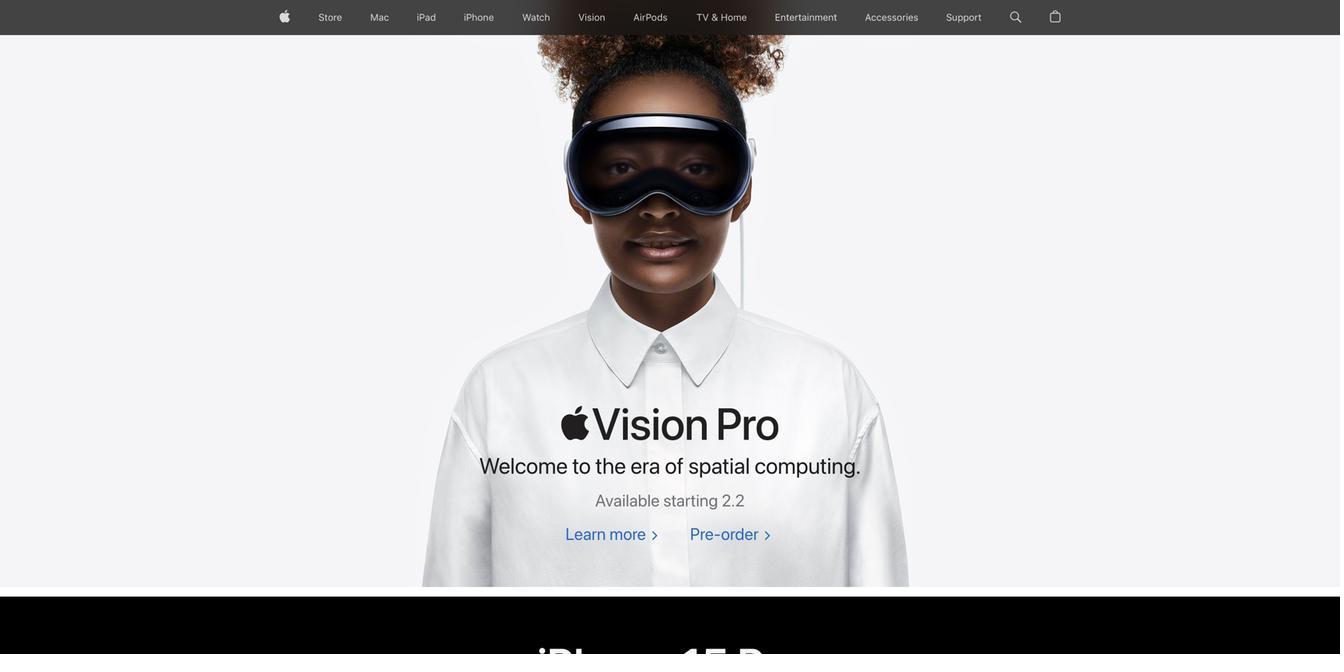Task type: describe. For each thing, give the bounding box(es) containing it.
shopping bag image
[[1050, 0, 1061, 35]]

main content containing learn more
[[0, 0, 1341, 654]]

entertainment image
[[776, 0, 837, 35]]

accessories image
[[865, 0, 919, 35]]

watch image
[[523, 0, 550, 35]]

mac image
[[371, 0, 389, 35]]

store image
[[319, 0, 342, 35]]

ipad image
[[417, 0, 436, 35]]

tv and home image
[[696, 0, 748, 35]]

pre-order
[[691, 524, 759, 544]]

iphone image
[[464, 0, 494, 35]]

pre-
[[691, 524, 721, 544]]

vision image
[[579, 0, 606, 35]]

apple image
[[279, 0, 290, 35]]



Task type: locate. For each thing, give the bounding box(es) containing it.
learn more link
[[566, 524, 659, 544]]

pre-order link
[[691, 524, 772, 544]]

airpods image
[[634, 0, 668, 35]]

search apple.com image
[[1010, 0, 1022, 35]]

learn
[[566, 524, 606, 544]]

more
[[610, 524, 646, 544]]

order
[[721, 524, 759, 544]]

support image
[[947, 0, 982, 35]]

learn more
[[566, 524, 646, 544]]

main content
[[0, 0, 1341, 654]]



Task type: vqa. For each thing, say whether or not it's contained in the screenshot.
"Support"
no



